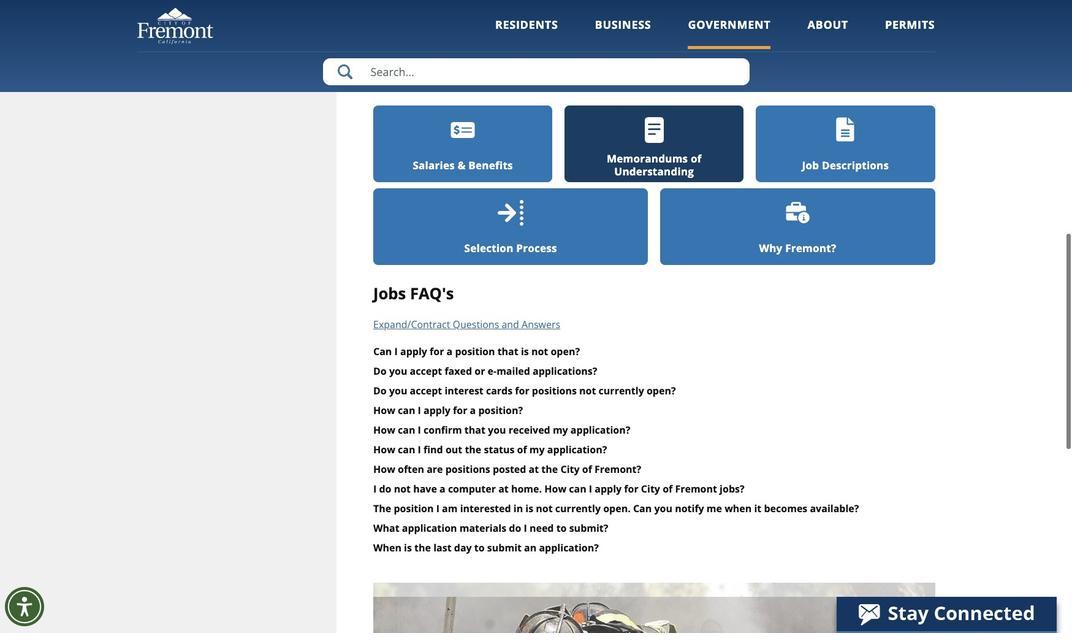 Task type: locate. For each thing, give the bounding box(es) containing it.
city up we
[[491, 20, 508, 34]]

1 vertical spatial a
[[470, 403, 476, 417]]

1 accept from the top
[[410, 364, 442, 378]]

0 horizontal spatial at
[[499, 482, 509, 495]]

residents
[[496, 17, 559, 32]]

do up submit
[[509, 521, 522, 535]]

the inside the now more than ever, our city government needs smart, dedicated, proactive people working together to sustain and improve our community. we sincerely welcome your interest in the city of fremont.
[[665, 35, 680, 48]]

city down karena
[[374, 74, 391, 88]]

needs
[[569, 20, 597, 34]]

1 horizontal spatial open?
[[647, 384, 676, 397]]

in down home.
[[514, 501, 523, 515]]

0 horizontal spatial my
[[530, 443, 545, 456]]

0 vertical spatial to
[[841, 20, 851, 34]]

people
[[726, 20, 758, 34]]

our
[[473, 20, 489, 34], [414, 35, 430, 48]]

becomes
[[765, 501, 808, 515]]

2 horizontal spatial to
[[841, 20, 851, 34]]

interest down business
[[616, 35, 651, 48]]

0 horizontal spatial and
[[502, 317, 519, 331]]

not up need
[[536, 501, 553, 515]]

apply down the "expand/contract"
[[401, 344, 427, 358]]

an
[[525, 541, 537, 554]]

interest down faxed
[[445, 384, 484, 397]]

accept left faxed
[[410, 364, 442, 378]]

a check with dollar sign image
[[450, 117, 476, 143]]

often
[[398, 462, 424, 476]]

1 horizontal spatial positions
[[532, 384, 577, 397]]

of
[[702, 35, 711, 48], [691, 152, 702, 166], [517, 443, 527, 456], [583, 462, 592, 476], [663, 482, 673, 495]]

interest
[[616, 35, 651, 48], [445, 384, 484, 397]]

1 vertical spatial my
[[530, 443, 545, 456]]

to right 'day'
[[475, 541, 485, 554]]

city down "proactive"
[[682, 35, 700, 48]]

of left fremont
[[663, 482, 673, 495]]

that up status
[[465, 423, 486, 436]]

0 horizontal spatial fremont?
[[595, 462, 642, 476]]

do up the
[[379, 482, 392, 495]]

computer
[[448, 482, 496, 495]]

police officers posing in front of a car image
[[374, 582, 936, 633]]

firefighters image
[[374, 597, 936, 633]]

i left find
[[418, 443, 421, 456]]

can down the "expand/contract"
[[374, 344, 392, 358]]

submit
[[488, 541, 522, 554]]

do
[[374, 364, 387, 378], [374, 384, 387, 397]]

1 vertical spatial do
[[509, 521, 522, 535]]

1 vertical spatial do
[[374, 384, 387, 397]]

interest inside can i apply for a position that is not open? do you accept faxed or e-mailed applications? do you accept interest cards for positions not currently open? how can i apply for a position? how can i confirm that you received my application? how can i find out the status of my application? how often are positions posted at the city of fremont? i do not have a computer at home. how can i apply for city of fremont jobs? the position i am interested in is not currently open. can you notify me when it becomes available? what application materials do i need to submit? when is the last day to submit an application?
[[445, 384, 484, 397]]

can right open.
[[634, 501, 652, 515]]

1 vertical spatial position
[[394, 501, 434, 515]]

when
[[725, 501, 752, 515]]

memorandums
[[607, 152, 688, 166]]

shackelford
[[409, 59, 462, 73]]

why fremont?
[[760, 241, 837, 255]]

can
[[374, 344, 392, 358], [634, 501, 652, 515]]

of right memorandums
[[691, 152, 702, 166]]

2 vertical spatial a
[[440, 482, 446, 495]]

a up faxed
[[447, 344, 453, 358]]

and
[[889, 20, 906, 34], [502, 317, 519, 331]]

0 vertical spatial accept
[[410, 364, 442, 378]]

is up mailed
[[521, 344, 529, 358]]

2 vertical spatial apply
[[595, 482, 622, 495]]

to left sustain
[[841, 20, 851, 34]]

1 vertical spatial is
[[526, 501, 534, 515]]

2 do from the top
[[374, 384, 387, 397]]

open?
[[551, 344, 580, 358], [647, 384, 676, 397]]

1 horizontal spatial and
[[889, 20, 906, 34]]

a
[[447, 344, 453, 358], [470, 403, 476, 417], [440, 482, 446, 495]]

0 horizontal spatial can
[[374, 344, 392, 358]]

0 horizontal spatial in
[[514, 501, 523, 515]]

1 horizontal spatial our
[[473, 20, 489, 34]]

permits
[[886, 17, 936, 32]]

0 vertical spatial do
[[374, 364, 387, 378]]

that up mailed
[[498, 344, 519, 358]]

apply
[[401, 344, 427, 358], [424, 403, 451, 417], [595, 482, 622, 495]]

of down "proactive"
[[702, 35, 711, 48]]

2 vertical spatial application?
[[539, 541, 599, 554]]

to inside the now more than ever, our city government needs smart, dedicated, proactive people working together to sustain and improve our community. we sincerely welcome your interest in the city of fremont.
[[841, 20, 851, 34]]

1 horizontal spatial can
[[634, 501, 652, 515]]

1 vertical spatial fremont?
[[595, 462, 642, 476]]

the up home.
[[542, 462, 558, 476]]

1 horizontal spatial that
[[498, 344, 519, 358]]

0 horizontal spatial that
[[465, 423, 486, 436]]

0 horizontal spatial positions
[[446, 462, 491, 476]]

1 horizontal spatial at
[[529, 462, 539, 476]]

not down answers
[[532, 344, 549, 358]]

positions
[[532, 384, 577, 397], [446, 462, 491, 476]]

positions down applications?
[[532, 384, 577, 397]]

our right ever,
[[473, 20, 489, 34]]

is right when
[[404, 541, 412, 554]]

salaries & benefits
[[413, 158, 513, 172]]

position
[[455, 344, 495, 358], [394, 501, 434, 515]]

i up the often
[[418, 403, 421, 417]]

a left position?
[[470, 403, 476, 417]]

1 vertical spatial interest
[[445, 384, 484, 397]]

at up home.
[[529, 462, 539, 476]]

of down received
[[517, 443, 527, 456]]

fremont? down the briefcase with information icon
[[786, 241, 837, 255]]

the down dedicated,
[[665, 35, 680, 48]]

i
[[395, 344, 398, 358], [418, 403, 421, 417], [418, 423, 421, 436], [418, 443, 421, 456], [374, 482, 377, 495], [589, 482, 593, 495], [437, 501, 440, 515], [524, 521, 527, 535]]

i left confirm
[[418, 423, 421, 436]]

stay connected image
[[837, 597, 1056, 631]]

we
[[489, 35, 504, 48]]

0 vertical spatial interest
[[616, 35, 651, 48]]

is down home.
[[526, 501, 534, 515]]

accept
[[410, 364, 442, 378], [410, 384, 442, 397]]

and left answers
[[502, 317, 519, 331]]

1 vertical spatial accept
[[410, 384, 442, 397]]

it
[[755, 501, 762, 515]]

0 vertical spatial my
[[553, 423, 568, 436]]

can
[[398, 403, 416, 417], [398, 423, 416, 436], [398, 443, 416, 456], [569, 482, 587, 495]]

accept up confirm
[[410, 384, 442, 397]]

0 vertical spatial apply
[[401, 344, 427, 358]]

fremont? up open.
[[595, 462, 642, 476]]

karena shackelford city manager
[[374, 59, 462, 88]]

to right need
[[557, 521, 567, 535]]

0 horizontal spatial interest
[[445, 384, 484, 397]]

0 vertical spatial do
[[379, 482, 392, 495]]

position?
[[479, 403, 523, 417]]

1 vertical spatial and
[[502, 317, 519, 331]]

notify
[[675, 501, 705, 515]]

not down the often
[[394, 482, 411, 495]]

0 vertical spatial is
[[521, 344, 529, 358]]

1 horizontal spatial a
[[447, 344, 453, 358]]

0 horizontal spatial to
[[475, 541, 485, 554]]

what
[[374, 521, 400, 535]]

last
[[434, 541, 452, 554]]

0 horizontal spatial our
[[414, 35, 430, 48]]

arrow leads to 5 dots image
[[498, 200, 524, 226]]

0 vertical spatial application?
[[571, 423, 631, 436]]

in down dedicated,
[[654, 35, 662, 48]]

interested
[[460, 501, 511, 515]]

0 vertical spatial and
[[889, 20, 906, 34]]

1 horizontal spatial do
[[509, 521, 522, 535]]

1 horizontal spatial interest
[[616, 35, 651, 48]]

0 vertical spatial in
[[654, 35, 662, 48]]

benefits
[[469, 158, 513, 172]]

my right received
[[553, 423, 568, 436]]

need
[[530, 521, 554, 535]]

1 vertical spatial application?
[[548, 443, 607, 456]]

now more than ever, our city government needs smart, dedicated, proactive people working together to sustain and improve our community. we sincerely welcome your interest in the city of fremont.
[[374, 20, 906, 48]]

salaries
[[413, 158, 455, 172]]

1 horizontal spatial fremont?
[[786, 241, 837, 255]]

mailed
[[497, 364, 531, 378]]

0 vertical spatial fremont?
[[786, 241, 837, 255]]

memorandums of understanding
[[607, 152, 702, 179]]

selection
[[465, 241, 514, 255]]

materials
[[460, 521, 507, 535]]

0 vertical spatial position
[[455, 344, 495, 358]]

0 horizontal spatial a
[[440, 482, 446, 495]]

and right sustain
[[889, 20, 906, 34]]

position up or
[[455, 344, 495, 358]]

0 vertical spatial at
[[529, 462, 539, 476]]

apply up confirm
[[424, 403, 451, 417]]

find
[[424, 443, 443, 456]]

my down received
[[530, 443, 545, 456]]

city left fremont
[[642, 482, 661, 495]]

1 vertical spatial can
[[634, 501, 652, 515]]

a right have
[[440, 482, 446, 495]]

1 vertical spatial to
[[557, 521, 567, 535]]

selection process link
[[374, 188, 649, 265]]

2 horizontal spatial a
[[470, 403, 476, 417]]

do
[[379, 482, 392, 495], [509, 521, 522, 535]]

at down posted
[[499, 482, 509, 495]]

open.
[[604, 501, 631, 515]]

posted
[[493, 462, 527, 476]]

interest inside the now more than ever, our city government needs smart, dedicated, proactive people working together to sustain and improve our community. we sincerely welcome your interest in the city of fremont.
[[616, 35, 651, 48]]

fremont.
[[714, 35, 755, 48]]

together
[[799, 20, 839, 34]]

our down than
[[414, 35, 430, 48]]

why
[[760, 241, 783, 255]]

1 horizontal spatial in
[[654, 35, 662, 48]]

0 vertical spatial open?
[[551, 344, 580, 358]]

dedicated,
[[631, 20, 679, 34]]

0 vertical spatial our
[[473, 20, 489, 34]]

how
[[374, 403, 396, 417], [374, 423, 396, 436], [374, 443, 396, 456], [374, 462, 396, 476], [545, 482, 567, 495]]

out
[[446, 443, 463, 456]]

you
[[389, 364, 408, 378], [389, 384, 408, 397], [488, 423, 506, 436], [655, 501, 673, 515]]

1 horizontal spatial position
[[455, 344, 495, 358]]

apply up open.
[[595, 482, 622, 495]]

1 vertical spatial positions
[[446, 462, 491, 476]]

submit?
[[570, 521, 609, 535]]

1 vertical spatial in
[[514, 501, 523, 515]]

is
[[521, 344, 529, 358], [526, 501, 534, 515], [404, 541, 412, 554]]

1 vertical spatial our
[[414, 35, 430, 48]]

position down have
[[394, 501, 434, 515]]

have
[[414, 482, 437, 495]]

me
[[707, 501, 723, 515]]

proactive
[[681, 20, 724, 34]]

e-
[[488, 364, 497, 378]]

positions up computer
[[446, 462, 491, 476]]



Task type: vqa. For each thing, say whether or not it's contained in the screenshot.
Memorandums of Understanding link
yes



Task type: describe. For each thing, give the bounding box(es) containing it.
sustain
[[853, 20, 886, 34]]

0 vertical spatial currently
[[599, 384, 645, 397]]

business link
[[595, 17, 652, 49]]

or
[[475, 364, 485, 378]]

job descriptions link
[[757, 105, 936, 182]]

1 horizontal spatial my
[[553, 423, 568, 436]]

and inside the now more than ever, our city government needs smart, dedicated, proactive people working together to sustain and improve our community. we sincerely welcome your interest in the city of fremont.
[[889, 20, 906, 34]]

not down applications?
[[580, 384, 597, 397]]

community.
[[432, 35, 487, 48]]

about
[[808, 17, 849, 32]]

i left am
[[437, 501, 440, 515]]

fremont? inside can i apply for a position that is not open? do you accept faxed or e-mailed applications? do you accept interest cards for positions not currently open? how can i apply for a position? how can i confirm that you received my application? how can i find out the status of my application? how often are positions posted at the city of fremont? i do not have a computer at home. how can i apply for city of fremont jobs? the position i am interested in is not currently open. can you notify me when it becomes available? what application materials do i need to submit? when is the last day to submit an application?
[[595, 462, 642, 476]]

salaries & benefits link
[[374, 105, 553, 182]]

expand/contract questions and answers
[[374, 317, 561, 331]]

government link
[[689, 17, 771, 49]]

confirm
[[424, 423, 462, 436]]

karena
[[374, 59, 406, 73]]

permits link
[[886, 17, 936, 49]]

for down the "expand/contract"
[[430, 344, 444, 358]]

expand/contract
[[374, 317, 451, 331]]

1 horizontal spatial to
[[557, 521, 567, 535]]

are
[[427, 462, 443, 476]]

i up submit?
[[589, 482, 593, 495]]

the left last in the bottom left of the page
[[415, 541, 431, 554]]

jobs?
[[720, 482, 745, 495]]

received
[[509, 423, 551, 436]]

more
[[397, 20, 422, 34]]

working
[[760, 20, 797, 34]]

Search text field
[[323, 58, 750, 85]]

fremont? inside "link"
[[786, 241, 837, 255]]

day
[[454, 541, 472, 554]]

0 vertical spatial that
[[498, 344, 519, 358]]

&
[[458, 158, 466, 172]]

government
[[511, 20, 567, 34]]

your
[[593, 35, 613, 48]]

2 accept from the top
[[410, 384, 442, 397]]

the
[[374, 501, 391, 515]]

when
[[374, 541, 402, 554]]

can i apply for a position that is not open? do you accept faxed or e-mailed applications? do you accept interest cards for positions not currently open? how can i apply for a position? how can i confirm that you received my application? how can i find out the status of my application? how often are positions posted at the city of fremont? i do not have a computer at home. how can i apply for city of fremont jobs? the position i am interested in is not currently open. can you notify me when it becomes available? what application materials do i need to submit? when is the last day to submit an application?
[[374, 344, 860, 554]]

process
[[517, 241, 557, 255]]

memo image
[[645, 117, 664, 143]]

application
[[402, 521, 457, 535]]

smart,
[[599, 20, 629, 34]]

status
[[484, 443, 515, 456]]

0 horizontal spatial do
[[379, 482, 392, 495]]

memorandums of understanding link
[[565, 105, 744, 182]]

cards
[[486, 384, 513, 397]]

1 vertical spatial that
[[465, 423, 486, 436]]

2 vertical spatial is
[[404, 541, 412, 554]]

i up the
[[374, 482, 377, 495]]

about link
[[808, 17, 849, 49]]

2 vertical spatial to
[[475, 541, 485, 554]]

for up confirm
[[453, 403, 468, 417]]

job descriptions
[[803, 158, 890, 172]]

welcome
[[549, 35, 590, 48]]

0 horizontal spatial open?
[[551, 344, 580, 358]]

job
[[803, 158, 820, 172]]

expand/contract questions and answers link
[[374, 317, 561, 331]]

of up submit?
[[583, 462, 592, 476]]

descriptions
[[823, 158, 890, 172]]

0 vertical spatial can
[[374, 344, 392, 358]]

why fremont? link
[[661, 188, 936, 265]]

i left need
[[524, 521, 527, 535]]

in inside can i apply for a position that is not open? do you accept faxed or e-mailed applications? do you accept interest cards for positions not currently open? how can i apply for a position? how can i confirm that you received my application? how can i find out the status of my application? how often are positions posted at the city of fremont? i do not have a computer at home. how can i apply for city of fremont jobs? the position i am interested in is not currently open. can you notify me when it becomes available? what application materials do i need to submit? when is the last day to submit an application?
[[514, 501, 523, 515]]

understanding
[[615, 165, 695, 179]]

improve
[[374, 35, 411, 48]]

1 vertical spatial currently
[[556, 501, 601, 515]]

ever,
[[448, 20, 470, 34]]

briefcase with information icon image
[[785, 202, 811, 224]]

available?
[[811, 501, 860, 515]]

applications?
[[533, 364, 598, 378]]

than
[[424, 20, 445, 34]]

selection process
[[465, 241, 557, 255]]

0 vertical spatial positions
[[532, 384, 577, 397]]

0 horizontal spatial position
[[394, 501, 434, 515]]

residents link
[[496, 17, 559, 49]]

answers
[[522, 317, 561, 331]]

in inside the now more than ever, our city government needs smart, dedicated, proactive people working together to sustain and improve our community. we sincerely welcome your interest in the city of fremont.
[[654, 35, 662, 48]]

of inside the now more than ever, our city government needs smart, dedicated, proactive people working together to sustain and improve our community. we sincerely welcome your interest in the city of fremont.
[[702, 35, 711, 48]]

city inside "karena shackelford city manager"
[[374, 74, 391, 88]]

city right posted
[[561, 462, 580, 476]]

sincerely
[[506, 35, 547, 48]]

faxed
[[445, 364, 472, 378]]

business
[[595, 17, 652, 32]]

home.
[[512, 482, 542, 495]]

now
[[374, 20, 394, 34]]

faq's
[[410, 283, 454, 304]]

fremont
[[676, 482, 718, 495]]

for up open.
[[625, 482, 639, 495]]

questions
[[453, 317, 499, 331]]

for down mailed
[[515, 384, 530, 397]]

1 vertical spatial open?
[[647, 384, 676, 397]]

of inside memorandums of understanding
[[691, 152, 702, 166]]

file lines image
[[833, 117, 859, 143]]

the right out
[[465, 443, 482, 456]]

jobs faq's
[[374, 283, 454, 304]]

manager
[[393, 74, 434, 88]]

1 do from the top
[[374, 364, 387, 378]]

jobs
[[374, 283, 406, 304]]

1 vertical spatial at
[[499, 482, 509, 495]]

1 vertical spatial apply
[[424, 403, 451, 417]]

government
[[689, 17, 771, 32]]

am
[[442, 501, 458, 515]]

i down the "expand/contract"
[[395, 344, 398, 358]]

0 vertical spatial a
[[447, 344, 453, 358]]



